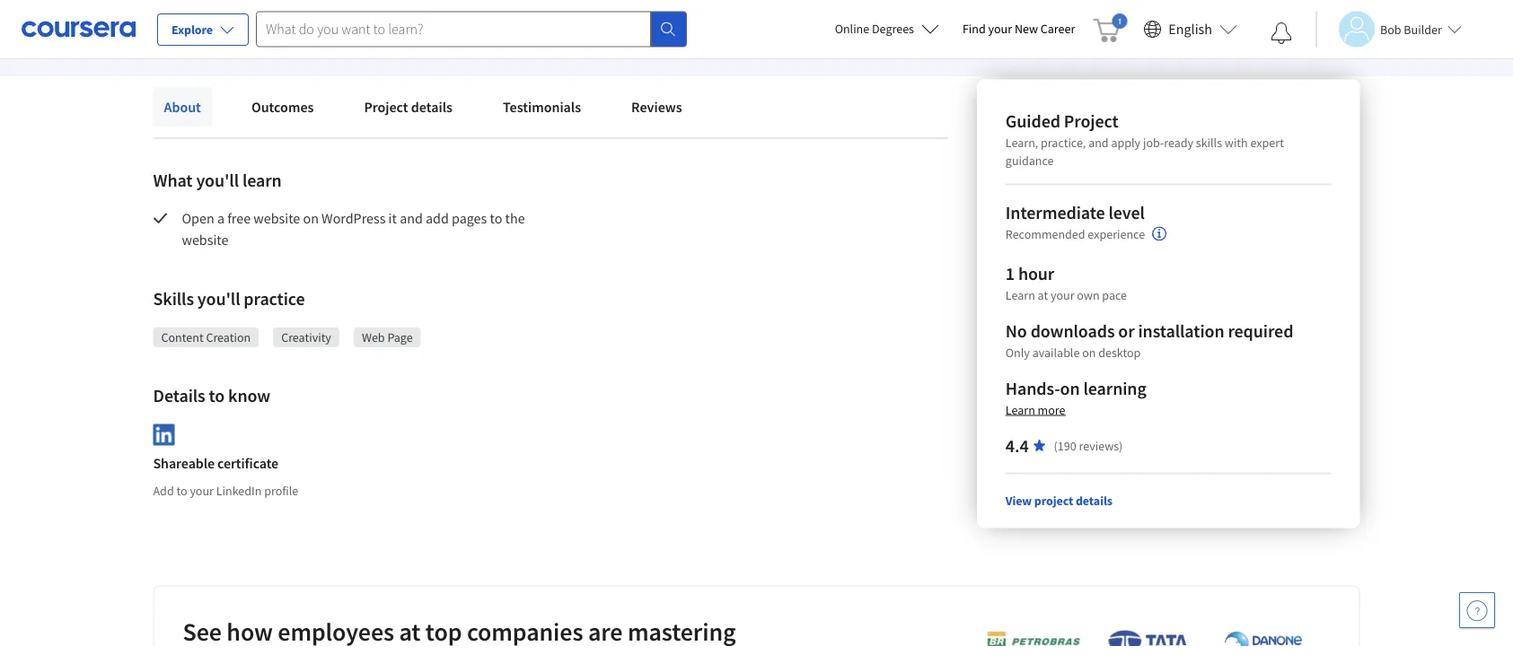 Task type: vqa. For each thing, say whether or not it's contained in the screenshot.
access!
no



Task type: locate. For each thing, give the bounding box(es) containing it.
to left know
[[209, 385, 225, 407]]

to inside open a free website on wordpress it and add pages to the website
[[490, 209, 502, 227]]

1 horizontal spatial website
[[254, 209, 300, 227]]

2 horizontal spatial your
[[1051, 287, 1075, 303]]

1 vertical spatial on
[[1082, 345, 1096, 361]]

(190
[[1054, 438, 1076, 454]]

0 vertical spatial you'll
[[196, 169, 239, 192]]

1 vertical spatial more
[[1038, 402, 1065, 418]]

to right add
[[176, 483, 187, 499]]

0 horizontal spatial and
[[400, 209, 423, 227]]

more inside the hands-on learning learn more
[[1038, 402, 1065, 418]]

1 horizontal spatial details
[[1076, 493, 1113, 509]]

0 horizontal spatial learn more link
[[367, 12, 436, 33]]

more
[[404, 13, 436, 31], [1038, 402, 1065, 418]]

open
[[182, 209, 214, 227]]

required
[[1228, 320, 1293, 342]]

0 vertical spatial learn
[[367, 13, 401, 31]]

with
[[209, 13, 235, 31], [1225, 134, 1248, 151]]

website down open on the top left
[[182, 231, 229, 249]]

more right •
[[404, 13, 436, 31]]

0 vertical spatial more
[[404, 13, 436, 31]]

0 vertical spatial on
[[303, 209, 319, 227]]

on down downloads
[[1082, 345, 1096, 361]]

1 horizontal spatial with
[[1225, 134, 1248, 151]]

project up practice,
[[1064, 110, 1119, 132]]

wordpress
[[322, 209, 386, 227]]

hands-on learning learn more
[[1006, 377, 1147, 418]]

skills
[[153, 288, 194, 310]]

expert
[[1250, 134, 1284, 151]]

the
[[505, 209, 525, 227]]

learn more link right •
[[367, 12, 436, 33]]

know
[[228, 385, 270, 407]]

add to your linkedin profile
[[153, 483, 298, 499]]

project
[[364, 98, 408, 116], [1064, 110, 1119, 132]]

more down hands-
[[1038, 402, 1065, 418]]

1 vertical spatial learn
[[1006, 287, 1035, 303]]

1 vertical spatial details
[[1076, 493, 1113, 509]]

recommended
[[1006, 226, 1085, 243]]

on left wordpress
[[303, 209, 319, 227]]

on down available
[[1060, 377, 1080, 400]]

content creation
[[161, 330, 251, 346]]

1 vertical spatial your
[[1051, 287, 1075, 303]]

(190 reviews)
[[1054, 438, 1123, 454]]

and left apply on the top of page
[[1089, 134, 1109, 151]]

learn inside 1 hour learn at your own pace
[[1006, 287, 1035, 303]]

with right included
[[209, 13, 235, 31]]

1 vertical spatial learn more link
[[1006, 402, 1065, 418]]

1 horizontal spatial and
[[1089, 134, 1109, 151]]

information about difficulty level pre-requisites. image
[[1152, 227, 1167, 241]]

learn more link
[[367, 12, 436, 33], [1006, 402, 1065, 418]]

1 vertical spatial you'll
[[197, 288, 240, 310]]

reviews)
[[1079, 438, 1123, 454]]

1 vertical spatial to
[[209, 385, 225, 407]]

0 vertical spatial details
[[411, 98, 453, 116]]

learn right •
[[367, 13, 401, 31]]

learn,
[[1006, 134, 1038, 151]]

2 horizontal spatial on
[[1082, 345, 1096, 361]]

guidance
[[1006, 152, 1054, 169]]

testimonials link
[[492, 87, 592, 127]]

project inside 'guided project learn, practice, and apply job-ready skills with expert guidance'
[[1064, 110, 1119, 132]]

learn more link down hands-
[[1006, 402, 1065, 418]]

you'll
[[196, 169, 239, 192], [197, 288, 240, 310]]

show notifications image
[[1271, 22, 1292, 44]]

no downloads or installation required only available on desktop
[[1006, 320, 1293, 361]]

learn more link for learn
[[367, 12, 436, 33]]

to left the
[[490, 209, 502, 227]]

explore button
[[157, 13, 249, 46]]

2 vertical spatial learn
[[1006, 402, 1035, 418]]

1 vertical spatial and
[[400, 209, 423, 227]]

apply
[[1111, 134, 1141, 151]]

you'll up a
[[196, 169, 239, 192]]

1 horizontal spatial learn more link
[[1006, 402, 1065, 418]]

learning
[[1083, 377, 1147, 400]]

your
[[988, 21, 1012, 37], [1051, 287, 1075, 303], [190, 483, 214, 499]]

installation
[[1138, 320, 1224, 342]]

2 vertical spatial on
[[1060, 377, 1080, 400]]

and
[[1089, 134, 1109, 151], [400, 209, 423, 227]]

and inside open a free website on wordpress it and add pages to the website
[[400, 209, 423, 227]]

linkedin
[[216, 483, 262, 499]]

to for your
[[176, 483, 187, 499]]

0 vertical spatial and
[[1089, 134, 1109, 151]]

bob builder
[[1380, 21, 1442, 37]]

learn more link for on
[[1006, 402, 1065, 418]]

1 horizontal spatial your
[[988, 21, 1012, 37]]

coursera enterprise logos image
[[960, 629, 1319, 647]]

project details link
[[353, 87, 463, 127]]

0 horizontal spatial more
[[404, 13, 436, 31]]

your inside 1 hour learn at your own pace
[[1051, 287, 1075, 303]]

1 horizontal spatial on
[[1060, 377, 1080, 400]]

1 vertical spatial website
[[182, 231, 229, 249]]

your down shareable certificate
[[190, 483, 214, 499]]

creation
[[206, 330, 251, 346]]

2 horizontal spatial to
[[490, 209, 502, 227]]

intermediate
[[1006, 201, 1105, 224]]

open a free website on wordpress it and add pages to the website
[[182, 209, 528, 249]]

on
[[303, 209, 319, 227], [1082, 345, 1096, 361], [1060, 377, 1080, 400]]

bob builder button
[[1316, 11, 1462, 47]]

your right at
[[1051, 287, 1075, 303]]

guided project learn, practice, and apply job-ready skills with expert guidance
[[1006, 110, 1284, 169]]

learn down hands-
[[1006, 402, 1035, 418]]

and right it
[[400, 209, 423, 227]]

available
[[1032, 345, 1080, 361]]

find your new career link
[[954, 18, 1084, 40]]

website
[[254, 209, 300, 227], [182, 231, 229, 249]]

your right find
[[988, 21, 1012, 37]]

1 horizontal spatial more
[[1038, 402, 1065, 418]]

project down • learn more
[[364, 98, 408, 116]]

0 horizontal spatial details
[[411, 98, 453, 116]]

ready
[[1164, 134, 1193, 151]]

details right the project
[[1076, 493, 1113, 509]]

skills
[[1196, 134, 1222, 151]]

pace
[[1102, 287, 1127, 303]]

details
[[411, 98, 453, 116], [1076, 493, 1113, 509]]

2 vertical spatial to
[[176, 483, 187, 499]]

0 vertical spatial with
[[209, 13, 235, 31]]

website right free
[[254, 209, 300, 227]]

with right the "skills"
[[1225, 134, 1248, 151]]

learn left at
[[1006, 287, 1035, 303]]

1 horizontal spatial to
[[209, 385, 225, 407]]

online degrees
[[835, 21, 914, 37]]

to for know
[[209, 385, 225, 407]]

learn
[[367, 13, 401, 31], [1006, 287, 1035, 303], [1006, 402, 1035, 418]]

learn inside the hands-on learning learn more
[[1006, 402, 1035, 418]]

to
[[490, 209, 502, 227], [209, 385, 225, 407], [176, 483, 187, 499]]

1 vertical spatial with
[[1225, 134, 1248, 151]]

1 horizontal spatial project
[[1064, 110, 1119, 132]]

0 horizontal spatial your
[[190, 483, 214, 499]]

0 vertical spatial your
[[988, 21, 1012, 37]]

0 horizontal spatial on
[[303, 209, 319, 227]]

details down what do you want to learn? text field
[[411, 98, 453, 116]]

you'll up creation at the left bottom of page
[[197, 288, 240, 310]]

0 vertical spatial website
[[254, 209, 300, 227]]

find
[[963, 21, 986, 37]]

None search field
[[256, 11, 687, 47]]

0 vertical spatial to
[[490, 209, 502, 227]]

0 vertical spatial learn more link
[[367, 12, 436, 33]]

0 horizontal spatial website
[[182, 231, 229, 249]]

0 horizontal spatial to
[[176, 483, 187, 499]]

you'll for what
[[196, 169, 239, 192]]

outcomes
[[251, 98, 314, 116]]



Task type: describe. For each thing, give the bounding box(es) containing it.
view project details
[[1006, 493, 1113, 509]]

at
[[1038, 287, 1048, 303]]

learn inside • learn more
[[367, 13, 401, 31]]

web page
[[362, 330, 413, 346]]

about
[[164, 98, 201, 116]]

view
[[1006, 493, 1032, 509]]

what
[[153, 169, 193, 192]]

project
[[1034, 493, 1073, 509]]

coursera image
[[22, 15, 136, 43]]

desktop
[[1098, 345, 1141, 361]]

it
[[388, 209, 397, 227]]

project details
[[364, 98, 453, 116]]

add
[[426, 209, 449, 227]]

a
[[217, 209, 224, 227]]

web
[[362, 330, 385, 346]]

intermediate level
[[1006, 201, 1145, 224]]

help center image
[[1466, 600, 1488, 621]]

about link
[[153, 87, 212, 127]]

hour
[[1018, 262, 1054, 285]]

0 horizontal spatial with
[[209, 13, 235, 31]]

builder
[[1404, 21, 1442, 37]]

downloads
[[1031, 320, 1115, 342]]

What do you want to learn? text field
[[256, 11, 651, 47]]

explore
[[172, 22, 213, 38]]

bob
[[1380, 21, 1401, 37]]

4.4
[[1006, 435, 1029, 457]]

career
[[1041, 21, 1075, 37]]

shareable certificate
[[153, 455, 279, 473]]

what you'll learn
[[153, 169, 282, 192]]

degrees
[[872, 21, 914, 37]]

practice,
[[1041, 134, 1086, 151]]

profile
[[264, 483, 298, 499]]

included with
[[153, 13, 238, 31]]

shopping cart: 1 item image
[[1093, 13, 1127, 42]]

reviews
[[631, 98, 682, 116]]

• learn more
[[355, 13, 436, 32]]

no
[[1006, 320, 1027, 342]]

reviews link
[[621, 87, 693, 127]]

details to know
[[153, 385, 270, 407]]

1 hour learn at your own pace
[[1006, 262, 1127, 303]]

free
[[227, 209, 251, 227]]

add
[[153, 483, 174, 499]]

content
[[161, 330, 204, 346]]

learn
[[242, 169, 282, 192]]

certificate
[[217, 455, 279, 473]]

details
[[153, 385, 205, 407]]

view project details link
[[1006, 493, 1113, 509]]

level
[[1109, 201, 1145, 224]]

on inside open a free website on wordpress it and add pages to the website
[[303, 209, 319, 227]]

shareable
[[153, 455, 215, 473]]

practice
[[244, 288, 305, 310]]

hands-
[[1006, 377, 1060, 400]]

1
[[1006, 262, 1015, 285]]

•
[[355, 13, 360, 32]]

only
[[1006, 345, 1030, 361]]

creativity
[[281, 330, 331, 346]]

on inside the hands-on learning learn more
[[1060, 377, 1080, 400]]

online
[[835, 21, 869, 37]]

coursera plus image
[[238, 18, 348, 28]]

you'll for skills
[[197, 288, 240, 310]]

online degrees button
[[820, 9, 954, 48]]

more inside • learn more
[[404, 13, 436, 31]]

new
[[1015, 21, 1038, 37]]

experience
[[1088, 226, 1145, 243]]

on inside no downloads or installation required only available on desktop
[[1082, 345, 1096, 361]]

outcomes link
[[241, 87, 325, 127]]

included
[[153, 13, 206, 31]]

0 horizontal spatial project
[[364, 98, 408, 116]]

or
[[1118, 320, 1135, 342]]

job-
[[1143, 134, 1164, 151]]

skills you'll practice
[[153, 288, 305, 310]]

english button
[[1136, 0, 1245, 58]]

with inside 'guided project learn, practice, and apply job-ready skills with expert guidance'
[[1225, 134, 1248, 151]]

guided
[[1006, 110, 1060, 132]]

pages
[[452, 209, 487, 227]]

recommended experience
[[1006, 226, 1145, 243]]

page
[[387, 330, 413, 346]]

2 vertical spatial your
[[190, 483, 214, 499]]

own
[[1077, 287, 1100, 303]]

and inside 'guided project learn, practice, and apply job-ready skills with expert guidance'
[[1089, 134, 1109, 151]]

find your new career
[[963, 21, 1075, 37]]

english
[[1169, 20, 1212, 38]]



